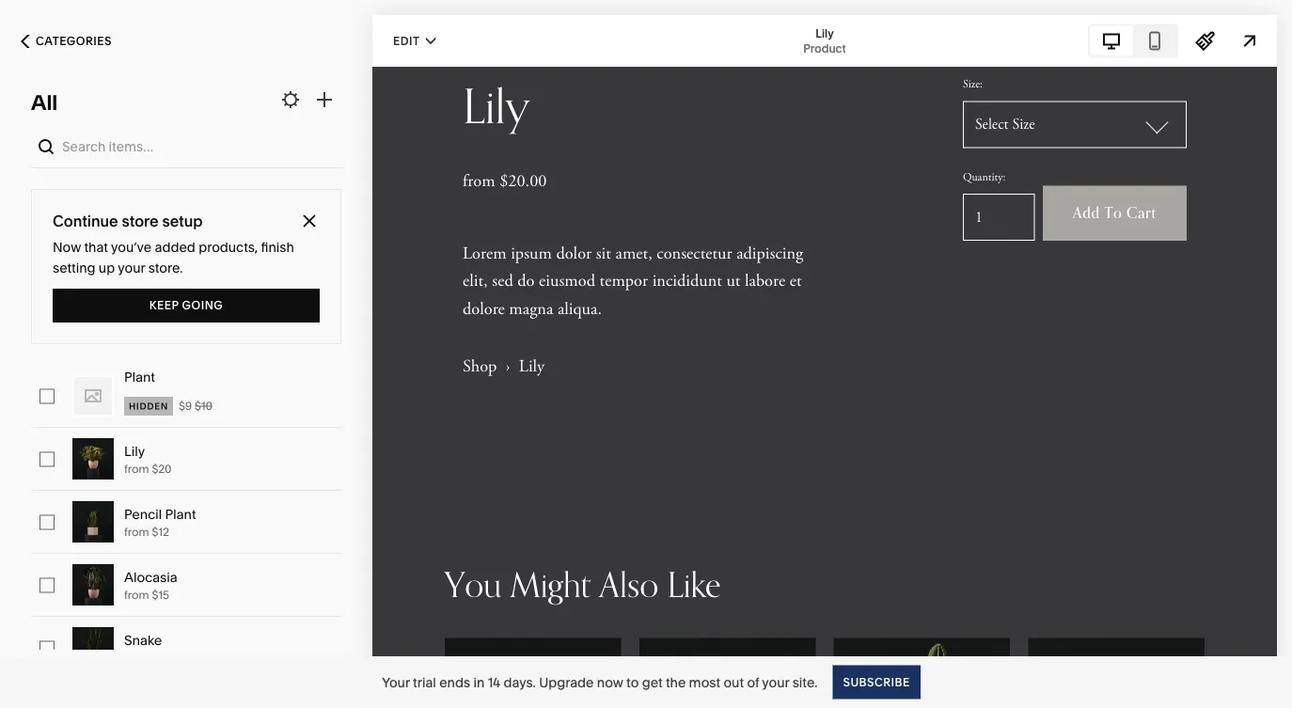 Task type: locate. For each thing, give the bounding box(es) containing it.
from down the pencil
[[124, 525, 149, 539]]

to
[[626, 674, 639, 690]]

alocasia from $15
[[124, 569, 177, 602]]

store
[[122, 212, 159, 230]]

now
[[597, 674, 623, 690]]

trial
[[413, 674, 436, 690]]

now
[[53, 239, 81, 255]]

ends
[[439, 674, 470, 690]]

out
[[724, 674, 744, 690]]

from inside lily from $20
[[124, 462, 149, 476]]

the
[[666, 674, 686, 690]]

0 vertical spatial plant
[[124, 369, 155, 385]]

your right of
[[762, 674, 789, 690]]

0 vertical spatial from
[[124, 462, 149, 476]]

categories button
[[0, 21, 133, 62]]

0 vertical spatial lily
[[816, 26, 834, 40]]

pencil
[[124, 506, 162, 522]]

your
[[118, 260, 145, 276], [762, 674, 789, 690]]

1 vertical spatial from
[[124, 525, 149, 539]]

from down alocasia
[[124, 588, 149, 602]]

up
[[99, 260, 115, 276]]

plant up $12
[[165, 506, 196, 522]]

2 vertical spatial from
[[124, 588, 149, 602]]

lily inside lily from $20
[[124, 443, 145, 459]]

lily inside lily product
[[816, 26, 834, 40]]

keep
[[149, 299, 179, 312]]

your
[[382, 674, 410, 690]]

14
[[488, 674, 500, 690]]

alocasia
[[124, 569, 177, 585]]

site.
[[793, 674, 818, 690]]

2 from from the top
[[124, 525, 149, 539]]

lily
[[816, 26, 834, 40], [124, 443, 145, 459]]

1 from from the top
[[124, 462, 149, 476]]

1 vertical spatial plant
[[165, 506, 196, 522]]

1 vertical spatial lily
[[124, 443, 145, 459]]

keep going
[[149, 299, 223, 312]]

from inside alocasia from $15
[[124, 588, 149, 602]]

from for alocasia
[[124, 588, 149, 602]]

your inside now that you've added products, finish setting up your store.
[[118, 260, 145, 276]]

lily product
[[803, 26, 846, 55]]

from
[[124, 462, 149, 476], [124, 525, 149, 539], [124, 588, 149, 602]]

from for lily
[[124, 462, 149, 476]]

lily up product
[[816, 26, 834, 40]]

store.
[[148, 260, 183, 276]]

0 horizontal spatial your
[[118, 260, 145, 276]]

in
[[473, 674, 485, 690]]

most
[[689, 674, 720, 690]]

1 horizontal spatial plant
[[165, 506, 196, 522]]

1 horizontal spatial lily
[[816, 26, 834, 40]]

continue store setup
[[53, 212, 203, 230]]

hidden
[[129, 401, 168, 412]]

0 horizontal spatial lily
[[124, 443, 145, 459]]

1 vertical spatial your
[[762, 674, 789, 690]]

lily down hidden
[[124, 443, 145, 459]]

from left $20
[[124, 462, 149, 476]]

3 from from the top
[[124, 588, 149, 602]]

products,
[[199, 239, 258, 255]]

0 vertical spatial your
[[118, 260, 145, 276]]

plant
[[124, 369, 155, 385], [165, 506, 196, 522]]

subscribe
[[843, 675, 910, 689]]

row group
[[0, 365, 372, 708]]

tab list
[[1090, 26, 1177, 56]]

plant up hidden
[[124, 369, 155, 385]]

$9 $10
[[179, 399, 213, 413]]

your down the you've
[[118, 260, 145, 276]]



Task type: describe. For each thing, give the bounding box(es) containing it.
0 horizontal spatial plant
[[124, 369, 155, 385]]

categories
[[36, 34, 112, 48]]

of
[[747, 674, 759, 690]]

that
[[84, 239, 108, 255]]

plant inside pencil plant from $12
[[165, 506, 196, 522]]

upgrade
[[539, 674, 594, 690]]

edit button
[[381, 25, 446, 57]]

snake
[[124, 632, 162, 648]]

lily from $20
[[124, 443, 172, 476]]

subscribe button
[[833, 665, 921, 699]]

$9
[[179, 399, 192, 413]]

days.
[[504, 674, 536, 690]]

$15
[[152, 588, 169, 602]]

get
[[642, 674, 663, 690]]

edit
[[393, 34, 420, 47]]

row group containing plant
[[0, 365, 372, 708]]

Search items… text field
[[62, 126, 337, 167]]

setting
[[53, 260, 95, 276]]

lily for lily from $20
[[124, 443, 145, 459]]

$10
[[195, 399, 213, 413]]

$12
[[152, 525, 169, 539]]

you've
[[111, 239, 152, 255]]

lily for lily product
[[816, 26, 834, 40]]

continue
[[53, 212, 118, 230]]

product
[[803, 41, 846, 55]]

finish
[[261, 239, 294, 255]]

1 horizontal spatial your
[[762, 674, 789, 690]]

going
[[182, 299, 223, 312]]

from inside pencil plant from $12
[[124, 525, 149, 539]]

added
[[155, 239, 195, 255]]

pencil plant from $12
[[124, 506, 196, 539]]

setup
[[162, 212, 203, 230]]

$20
[[152, 462, 172, 476]]

now that you've added products, finish setting up your store.
[[53, 239, 294, 276]]

all
[[31, 90, 58, 115]]

keep going button
[[53, 289, 320, 323]]

your trial ends in 14 days. upgrade now to get the most out of your site.
[[382, 674, 818, 690]]



Task type: vqa. For each thing, say whether or not it's contained in the screenshot.
"Background" in the Field Border On Background button
no



